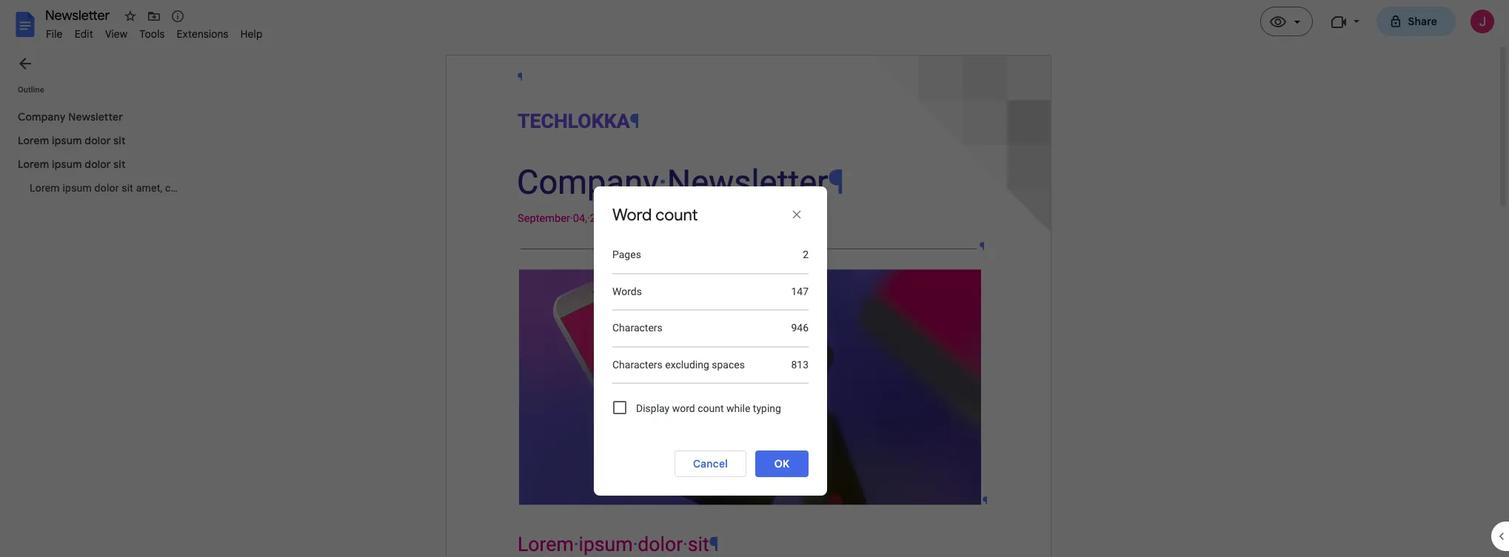 Task type: locate. For each thing, give the bounding box(es) containing it.
display word count while typing
[[636, 403, 781, 415]]

menu bar banner
[[0, 0, 1509, 558]]

word count heading
[[612, 205, 761, 226]]

while
[[726, 403, 751, 415]]

1 vertical spatial characters
[[612, 359, 663, 371]]

typing
[[753, 403, 781, 415]]

characters
[[612, 322, 663, 334], [612, 359, 663, 371]]

cancel
[[693, 458, 728, 471]]

characters excluding spaces
[[612, 359, 745, 371]]

2 characters from the top
[[612, 359, 663, 371]]

Display word count while typing checkbox
[[613, 402, 627, 415]]

menu bar inside menu bar banner
[[40, 19, 269, 44]]

1 characters from the top
[[612, 322, 663, 334]]

0 vertical spatial characters
[[612, 322, 663, 334]]

words
[[612, 286, 642, 297]]

word
[[612, 205, 652, 225]]

word count
[[612, 205, 698, 225]]

count
[[656, 205, 698, 225], [698, 403, 724, 415]]

characters for characters
[[612, 322, 663, 334]]

0 vertical spatial count
[[656, 205, 698, 225]]

pages
[[612, 249, 641, 261]]

cancel button
[[675, 451, 747, 478]]

characters down words
[[612, 322, 663, 334]]

characters up display
[[612, 359, 663, 371]]

ok
[[774, 458, 790, 471]]

menu bar
[[40, 19, 269, 44]]



Task type: vqa. For each thing, say whether or not it's contained in the screenshot.
while
yes



Task type: describe. For each thing, give the bounding box(es) containing it.
147
[[791, 286, 809, 297]]

display
[[636, 403, 670, 415]]

813
[[791, 359, 809, 371]]

word count dialog
[[594, 187, 827, 496]]

Star checkbox
[[120, 6, 141, 27]]

share. private to only me. image
[[1389, 14, 1402, 28]]

characters for characters excluding spaces
[[612, 359, 663, 371]]

2
[[803, 249, 809, 261]]

946
[[791, 322, 809, 334]]

word
[[672, 403, 695, 415]]

ok button
[[755, 451, 809, 478]]

word count application
[[0, 0, 1509, 558]]

count inside heading
[[656, 205, 698, 225]]

1 vertical spatial count
[[698, 403, 724, 415]]

newsletter
[[45, 7, 110, 24]]

newsletter element
[[40, 6, 1509, 29]]

excluding
[[665, 359, 709, 371]]

spaces
[[712, 359, 745, 371]]



